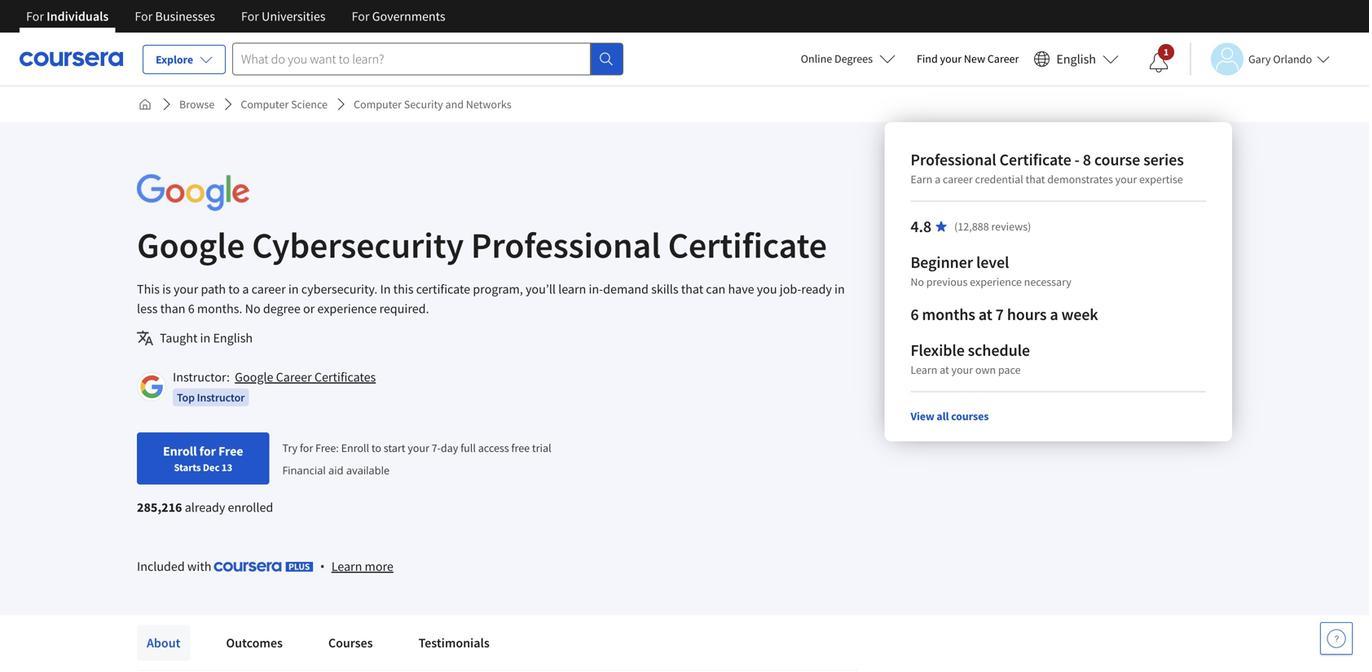 Task type: locate. For each thing, give the bounding box(es) containing it.
at down the flexible
[[940, 363, 950, 378]]

1 vertical spatial career
[[276, 369, 312, 386]]

1 computer from the left
[[241, 97, 289, 112]]

to inside this is your path to a career in cybersecurity. in this certificate program, you'll learn in-demand skills that can have you job-ready in less than 6 months. no degree or experience required.
[[229, 281, 240, 298]]

0 vertical spatial to
[[229, 281, 240, 298]]

own
[[976, 363, 996, 378]]

job-
[[780, 281, 802, 298]]

0 horizontal spatial english
[[213, 330, 253, 347]]

enroll up starts
[[163, 444, 197, 460]]

career inside instructor: google career certificates top instructor
[[276, 369, 312, 386]]

computer left science
[[241, 97, 289, 112]]

1 vertical spatial career
[[252, 281, 286, 298]]

experience down level at the top of the page
[[970, 275, 1022, 289]]

enrolled
[[228, 500, 273, 516]]

1 vertical spatial experience
[[318, 301, 377, 317]]

for left individuals
[[26, 8, 44, 24]]

at left 7
[[979, 305, 993, 325]]

your right the is
[[174, 281, 198, 298]]

0 vertical spatial english
[[1057, 51, 1097, 67]]

degrees
[[835, 51, 873, 66]]

computer security and networks link
[[347, 90, 518, 119]]

0 horizontal spatial no
[[245, 301, 261, 317]]

0 horizontal spatial for
[[199, 444, 216, 460]]

courses
[[328, 636, 373, 652]]

coursera plus image
[[214, 562, 314, 572]]

your right find
[[941, 51, 962, 66]]

certificate
[[416, 281, 471, 298]]

this is your path to a career in cybersecurity. in this certificate program, you'll learn in-demand skills that can have you job-ready in less than 6 months. no degree or experience required.
[[137, 281, 845, 317]]

2 horizontal spatial a
[[1050, 305, 1059, 325]]

0 horizontal spatial that
[[681, 281, 704, 298]]

previous
[[927, 275, 968, 289]]

coursera image
[[20, 46, 123, 72]]

enroll up available
[[341, 441, 369, 456]]

0 horizontal spatial professional
[[471, 223, 661, 268]]

a right the "path"
[[242, 281, 249, 298]]

1 vertical spatial certificate
[[668, 223, 827, 268]]

online
[[801, 51, 833, 66]]

0 horizontal spatial to
[[229, 281, 240, 298]]

that inside this is your path to a career in cybersecurity. in this certificate program, you'll learn in-demand skills that can have you job-ready in less than 6 months. no degree or experience required.
[[681, 281, 704, 298]]

enroll inside enroll for free starts dec 13
[[163, 444, 197, 460]]

for governments
[[352, 8, 446, 24]]

professional up learn
[[471, 223, 661, 268]]

trial
[[532, 441, 552, 456]]

1 horizontal spatial that
[[1026, 172, 1046, 187]]

2 vertical spatial a
[[1050, 305, 1059, 325]]

your down course
[[1116, 172, 1138, 187]]

1 button
[[1137, 43, 1182, 82]]

0 horizontal spatial a
[[242, 281, 249, 298]]

no left degree
[[245, 301, 261, 317]]

for left businesses
[[135, 8, 153, 24]]

0 vertical spatial experience
[[970, 275, 1022, 289]]

networks
[[466, 97, 512, 112]]

that right credential
[[1026, 172, 1046, 187]]

0 vertical spatial career
[[988, 51, 1019, 66]]

no inside this is your path to a career in cybersecurity. in this certificate program, you'll learn in-demand skills that can have you job-ready in less than 6 months. no degree or experience required.
[[245, 301, 261, 317]]

gary
[[1249, 52, 1271, 66]]

1 horizontal spatial certificate
[[1000, 150, 1072, 170]]

1 vertical spatial google
[[235, 369, 273, 386]]

view all courses link
[[911, 409, 989, 424]]

enroll
[[341, 441, 369, 456], [163, 444, 197, 460]]

6 right 'than'
[[188, 301, 195, 317]]

in
[[380, 281, 391, 298]]

in up degree
[[289, 281, 299, 298]]

banner navigation
[[13, 0, 459, 33]]

english button
[[1028, 33, 1126, 86]]

testimonials
[[419, 636, 490, 652]]

for
[[300, 441, 313, 456], [199, 444, 216, 460]]

help center image
[[1327, 629, 1347, 649]]

outcomes
[[226, 636, 283, 652]]

course
[[1095, 150, 1141, 170]]

professional
[[911, 150, 997, 170], [471, 223, 661, 268]]

ready
[[802, 281, 832, 298]]

0 horizontal spatial 6
[[188, 301, 195, 317]]

1 horizontal spatial computer
[[354, 97, 402, 112]]

explore
[[156, 52, 193, 67]]

1 vertical spatial learn
[[332, 559, 362, 575]]

4 for from the left
[[352, 8, 370, 24]]

career up degree
[[252, 281, 286, 298]]

computer left security
[[354, 97, 402, 112]]

google image
[[137, 174, 249, 211]]

0 vertical spatial professional
[[911, 150, 997, 170]]

in right the taught
[[200, 330, 211, 347]]

google inside instructor: google career certificates top instructor
[[235, 369, 273, 386]]

for inside enroll for free starts dec 13
[[199, 444, 216, 460]]

view
[[911, 409, 935, 424]]

that left can
[[681, 281, 704, 298]]

0 vertical spatial certificate
[[1000, 150, 1072, 170]]

1 horizontal spatial to
[[372, 441, 382, 456]]

online degrees button
[[788, 41, 909, 77]]

google up the "path"
[[137, 223, 245, 268]]

to
[[229, 281, 240, 298], [372, 441, 382, 456]]

learn right the '•' at the left bottom of page
[[332, 559, 362, 575]]

0 horizontal spatial enroll
[[163, 444, 197, 460]]

enroll for free starts dec 13
[[163, 444, 243, 475]]

than
[[160, 301, 186, 317]]

0 horizontal spatial at
[[940, 363, 950, 378]]

0 vertical spatial a
[[935, 172, 941, 187]]

1 horizontal spatial experience
[[970, 275, 1022, 289]]

to right the "path"
[[229, 281, 240, 298]]

0 horizontal spatial career
[[252, 281, 286, 298]]

required.
[[380, 301, 429, 317]]

free:
[[316, 441, 339, 456]]

your inside the flexible schedule learn at your own pace
[[952, 363, 974, 378]]

2 computer from the left
[[354, 97, 402, 112]]

None search field
[[232, 43, 624, 75]]

in
[[289, 281, 299, 298], [835, 281, 845, 298], [200, 330, 211, 347]]

for for enroll
[[199, 444, 216, 460]]

to left start
[[372, 441, 382, 456]]

for for try
[[300, 441, 313, 456]]

learn down the flexible
[[911, 363, 938, 378]]

no left previous in the right of the page
[[911, 275, 925, 289]]

career right new
[[988, 51, 1019, 66]]

1 horizontal spatial no
[[911, 275, 925, 289]]

1 vertical spatial professional
[[471, 223, 661, 268]]

in right ready
[[835, 281, 845, 298]]

1 vertical spatial no
[[245, 301, 261, 317]]

certificate inside professional certificate - 8 course series earn a career credential that demonstrates your expertise
[[1000, 150, 1072, 170]]

1 horizontal spatial a
[[935, 172, 941, 187]]

free
[[219, 444, 243, 460]]

months.
[[197, 301, 242, 317]]

1 horizontal spatial enroll
[[341, 441, 369, 456]]

0 vertical spatial career
[[943, 172, 973, 187]]

reviews)
[[992, 219, 1032, 234]]

this
[[394, 281, 414, 298]]

(12,888
[[955, 219, 989, 234]]

285,216 already enrolled
[[137, 500, 273, 516]]

instructor:
[[173, 369, 230, 386]]

1 vertical spatial that
[[681, 281, 704, 298]]

for right try
[[300, 441, 313, 456]]

taught in english
[[160, 330, 253, 347]]

already
[[185, 500, 225, 516]]

1 vertical spatial to
[[372, 441, 382, 456]]

0 horizontal spatial learn
[[332, 559, 362, 575]]

orlando
[[1274, 52, 1313, 66]]

6 inside this is your path to a career in cybersecurity. in this certificate program, you'll learn in-demand skills that can have you job-ready in less than 6 months. no degree or experience required.
[[188, 301, 195, 317]]

career left certificates
[[276, 369, 312, 386]]

for
[[26, 8, 44, 24], [135, 8, 153, 24], [241, 8, 259, 24], [352, 8, 370, 24]]

0 vertical spatial at
[[979, 305, 993, 325]]

1 horizontal spatial learn
[[911, 363, 938, 378]]

a left week
[[1050, 305, 1059, 325]]

a
[[935, 172, 941, 187], [242, 281, 249, 298], [1050, 305, 1059, 325]]

•
[[320, 558, 325, 575]]

professional up earn
[[911, 150, 997, 170]]

new
[[964, 51, 986, 66]]

flexible schedule learn at your own pace
[[911, 340, 1031, 378]]

1 vertical spatial english
[[213, 330, 253, 347]]

0 horizontal spatial experience
[[318, 301, 377, 317]]

for for governments
[[352, 8, 370, 24]]

1 horizontal spatial professional
[[911, 150, 997, 170]]

with
[[187, 559, 212, 575]]

6 left months
[[911, 305, 919, 325]]

1 horizontal spatial career
[[943, 172, 973, 187]]

less
[[137, 301, 158, 317]]

at
[[979, 305, 993, 325], [940, 363, 950, 378]]

enroll inside try for free: enroll to start your 7-day full access free trial financial aid available
[[341, 441, 369, 456]]

for left universities
[[241, 8, 259, 24]]

a right earn
[[935, 172, 941, 187]]

for left governments
[[352, 8, 370, 24]]

0 vertical spatial that
[[1026, 172, 1046, 187]]

browse
[[179, 97, 215, 112]]

or
[[303, 301, 315, 317]]

google up instructor
[[235, 369, 273, 386]]

3 for from the left
[[241, 8, 259, 24]]

for up dec
[[199, 444, 216, 460]]

career right earn
[[943, 172, 973, 187]]

cybersecurity.
[[301, 281, 378, 298]]

about link
[[137, 626, 190, 662]]

0 horizontal spatial in
[[200, 330, 211, 347]]

that inside professional certificate - 8 course series earn a career credential that demonstrates your expertise
[[1026, 172, 1046, 187]]

career
[[988, 51, 1019, 66], [276, 369, 312, 386]]

a inside this is your path to a career in cybersecurity. in this certificate program, you'll learn in-demand skills that can have you job-ready in less than 6 months. no degree or experience required.
[[242, 281, 249, 298]]

2 for from the left
[[135, 8, 153, 24]]

0 horizontal spatial career
[[276, 369, 312, 386]]

aid
[[329, 463, 344, 478]]

1 vertical spatial at
[[940, 363, 950, 378]]

your left own
[[952, 363, 974, 378]]

learn
[[911, 363, 938, 378], [332, 559, 362, 575]]

1 vertical spatial a
[[242, 281, 249, 298]]

1 for from the left
[[26, 8, 44, 24]]

certificate
[[1000, 150, 1072, 170], [668, 223, 827, 268]]

to inside try for free: enroll to start your 7-day full access free trial financial aid available
[[372, 441, 382, 456]]

computer for computer security and networks
[[354, 97, 402, 112]]

instructor: google career certificates top instructor
[[173, 369, 376, 405]]

your left '7-'
[[408, 441, 430, 456]]

experience down cybersecurity. on the left of page
[[318, 301, 377, 317]]

certificate up have
[[668, 223, 827, 268]]

top
[[177, 391, 195, 405]]

degree
[[263, 301, 301, 317]]

0 vertical spatial no
[[911, 275, 925, 289]]

2 horizontal spatial in
[[835, 281, 845, 298]]

financial aid available button
[[282, 463, 390, 478]]

1 horizontal spatial for
[[300, 441, 313, 456]]

experience inside this is your path to a career in cybersecurity. in this certificate program, you'll learn in-demand skills that can have you job-ready in less than 6 months. no degree or experience required.
[[318, 301, 377, 317]]

for inside try for free: enroll to start your 7-day full access free trial financial aid available
[[300, 441, 313, 456]]

that
[[1026, 172, 1046, 187], [681, 281, 704, 298]]

7-
[[432, 441, 441, 456]]

0 horizontal spatial computer
[[241, 97, 289, 112]]

no
[[911, 275, 925, 289], [245, 301, 261, 317]]

0 vertical spatial learn
[[911, 363, 938, 378]]

6
[[188, 301, 195, 317], [911, 305, 919, 325]]

experience
[[970, 275, 1022, 289], [318, 301, 377, 317]]

certificate up credential
[[1000, 150, 1072, 170]]

1 horizontal spatial english
[[1057, 51, 1097, 67]]

english inside button
[[1057, 51, 1097, 67]]

businesses
[[155, 8, 215, 24]]



Task type: describe. For each thing, give the bounding box(es) containing it.
6 months at 7 hours a week
[[911, 305, 1099, 325]]

1 horizontal spatial in
[[289, 281, 299, 298]]

taught
[[160, 330, 198, 347]]

gary orlando button
[[1190, 43, 1331, 75]]

view all courses
[[911, 409, 989, 424]]

professional inside professional certificate - 8 course series earn a career credential that demonstrates your expertise
[[911, 150, 997, 170]]

find your new career
[[917, 51, 1019, 66]]

for universities
[[241, 8, 326, 24]]

credential
[[976, 172, 1024, 187]]

try
[[282, 441, 298, 456]]

a inside professional certificate - 8 course series earn a career credential that demonstrates your expertise
[[935, 172, 941, 187]]

certificates
[[315, 369, 376, 386]]

outcomes link
[[216, 626, 293, 662]]

career inside professional certificate - 8 course series earn a career credential that demonstrates your expertise
[[943, 172, 973, 187]]

you
[[757, 281, 777, 298]]

beginner level no previous experience necessary
[[911, 252, 1072, 289]]

schedule
[[968, 340, 1031, 361]]

day
[[441, 441, 458, 456]]

instructor
[[197, 391, 245, 405]]

included with
[[137, 559, 214, 575]]

about
[[147, 636, 181, 652]]

available
[[346, 463, 390, 478]]

a for 6 months at 7 hours a week
[[1050, 305, 1059, 325]]

security
[[404, 97, 443, 112]]

is
[[162, 281, 171, 298]]

courses
[[952, 409, 989, 424]]

0 vertical spatial google
[[137, 223, 245, 268]]

flexible
[[911, 340, 965, 361]]

browse link
[[173, 90, 221, 119]]

science
[[291, 97, 328, 112]]

13
[[222, 461, 232, 475]]

learn more link
[[332, 557, 394, 577]]

individuals
[[47, 8, 109, 24]]

demand
[[603, 281, 649, 298]]

1 horizontal spatial career
[[988, 51, 1019, 66]]

explore button
[[143, 45, 226, 74]]

to for path
[[229, 281, 240, 298]]

start
[[384, 441, 406, 456]]

professional certificate - 8 course series earn a career credential that demonstrates your expertise
[[911, 150, 1184, 187]]

computer science
[[241, 97, 328, 112]]

try for free: enroll to start your 7-day full access free trial financial aid available
[[282, 441, 552, 478]]

cybersecurity
[[252, 223, 464, 268]]

computer for computer science
[[241, 97, 289, 112]]

1 horizontal spatial at
[[979, 305, 993, 325]]

your inside this is your path to a career in cybersecurity. in this certificate program, you'll learn in-demand skills that can have you job-ready in less than 6 months. no degree or experience required.
[[174, 281, 198, 298]]

for for individuals
[[26, 8, 44, 24]]

experience inside beginner level no previous experience necessary
[[970, 275, 1022, 289]]

7
[[996, 305, 1004, 325]]

no inside beginner level no previous experience necessary
[[911, 275, 925, 289]]

free
[[512, 441, 530, 456]]

can
[[706, 281, 726, 298]]

1
[[1164, 46, 1169, 58]]

to for enroll
[[372, 441, 382, 456]]

have
[[728, 281, 755, 298]]

hours
[[1008, 305, 1047, 325]]

months
[[922, 305, 976, 325]]

online degrees
[[801, 51, 873, 66]]

show notifications image
[[1150, 53, 1169, 73]]

career inside this is your path to a career in cybersecurity. in this certificate program, you'll learn in-demand skills that can have you job-ready in less than 6 months. no degree or experience required.
[[252, 281, 286, 298]]

learn inside • learn more
[[332, 559, 362, 575]]

necessary
[[1025, 275, 1072, 289]]

What do you want to learn? text field
[[232, 43, 591, 75]]

for for universities
[[241, 8, 259, 24]]

level
[[977, 252, 1010, 273]]

more
[[365, 559, 394, 575]]

your inside professional certificate - 8 course series earn a career credential that demonstrates your expertise
[[1116, 172, 1138, 187]]

find your new career link
[[909, 49, 1028, 69]]

and
[[446, 97, 464, 112]]

for individuals
[[26, 8, 109, 24]]

beginner
[[911, 252, 974, 273]]

governments
[[372, 8, 446, 24]]

learn
[[559, 281, 586, 298]]

dec
[[203, 461, 220, 475]]

1 horizontal spatial 6
[[911, 305, 919, 325]]

your inside try for free: enroll to start your 7-day full access free trial financial aid available
[[408, 441, 430, 456]]

computer science link
[[234, 90, 334, 119]]

home image
[[139, 98, 152, 111]]

week
[[1062, 305, 1099, 325]]

at inside the flexible schedule learn at your own pace
[[940, 363, 950, 378]]

find
[[917, 51, 938, 66]]

google cybersecurity professional certificate
[[137, 223, 827, 268]]

full
[[461, 441, 476, 456]]

for for businesses
[[135, 8, 153, 24]]

included
[[137, 559, 185, 575]]

• learn more
[[320, 558, 394, 575]]

series
[[1144, 150, 1184, 170]]

(12,888 reviews)
[[955, 219, 1032, 234]]

program,
[[473, 281, 523, 298]]

for businesses
[[135, 8, 215, 24]]

courses link
[[319, 626, 383, 662]]

learn inside the flexible schedule learn at your own pace
[[911, 363, 938, 378]]

starts
[[174, 461, 201, 475]]

8
[[1083, 150, 1092, 170]]

demonstrates
[[1048, 172, 1114, 187]]

this
[[137, 281, 160, 298]]

expertise
[[1140, 172, 1184, 187]]

in-
[[589, 281, 603, 298]]

financial
[[282, 463, 326, 478]]

a for this is your path to a career in cybersecurity. in this certificate program, you'll learn in-demand skills that can have you job-ready in less than 6 months. no degree or experience required.
[[242, 281, 249, 298]]

path
[[201, 281, 226, 298]]

0 horizontal spatial certificate
[[668, 223, 827, 268]]

google career certificates image
[[139, 375, 164, 400]]

universities
[[262, 8, 326, 24]]



Task type: vqa. For each thing, say whether or not it's contained in the screenshot.
bottommost No
yes



